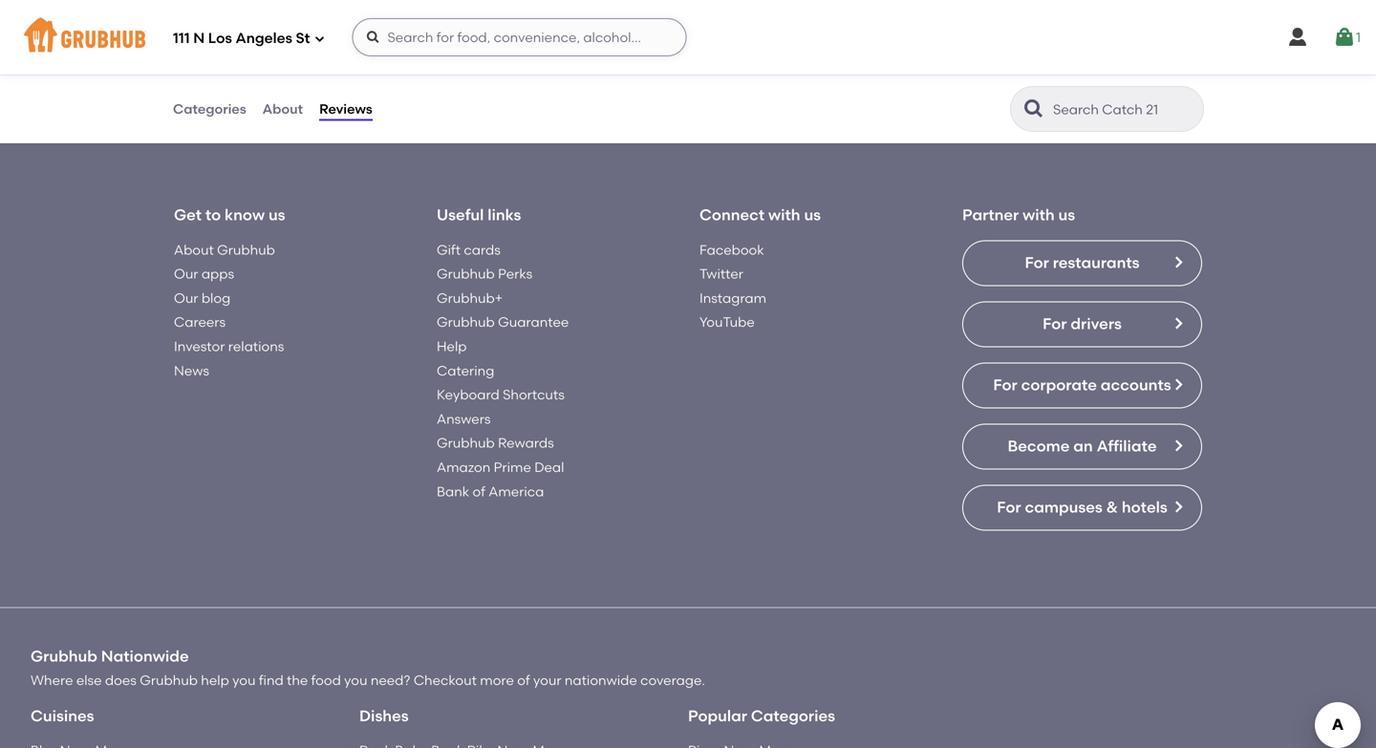 Task type: locate. For each thing, give the bounding box(es) containing it.
0 vertical spatial right image
[[1171, 255, 1187, 270]]

0 horizontal spatial of
[[473, 484, 486, 500]]

prime
[[494, 459, 532, 476]]

angeles left st
[[236, 30, 293, 47]]

0 horizontal spatial about
[[174, 242, 214, 258]]

1 horizontal spatial with
[[1023, 206, 1055, 224]]

1 you from the left
[[233, 673, 256, 689]]

2 with from the left
[[1023, 206, 1055, 224]]

right image inside for corporate accounts link
[[1171, 377, 1187, 392]]

for left 'corporate'
[[994, 376, 1018, 395]]

of inside gift cards grubhub perks grubhub+ grubhub guarantee help catering keyboard shortcuts answers grubhub rewards amazon prime deal bank of america
[[473, 484, 486, 500]]

of left your
[[518, 673, 530, 689]]

0 horizontal spatial los
[[208, 30, 232, 47]]

los angeles link
[[429, 75, 506, 92]]

popular
[[688, 707, 748, 726]]

1 vertical spatial categories
[[751, 707, 836, 726]]

downtown los angeles
[[526, 75, 675, 92]]

right image inside become an affiliate link
[[1171, 438, 1187, 454]]

about for about
[[263, 101, 303, 117]]

1 horizontal spatial you
[[344, 673, 368, 689]]

you
[[233, 673, 256, 689], [344, 673, 368, 689]]

2 vertical spatial right image
[[1171, 499, 1187, 515]]

2 right image from the top
[[1171, 438, 1187, 454]]

right image right affiliate
[[1171, 438, 1187, 454]]

3 us from the left
[[1059, 206, 1076, 224]]

grubhub rewards link
[[437, 435, 554, 451]]

right image
[[1171, 316, 1187, 331], [1171, 438, 1187, 454]]

2 horizontal spatial svg image
[[1334, 26, 1357, 49]]

1 horizontal spatial angeles
[[454, 75, 506, 92]]

right image inside for restaurants link
[[1171, 255, 1187, 270]]

an
[[1074, 437, 1094, 456]]

keyboard shortcuts link
[[437, 387, 565, 403]]

us
[[269, 206, 285, 224], [805, 206, 821, 224], [1059, 206, 1076, 224]]

right image up accounts
[[1171, 316, 1187, 331]]

1 vertical spatial about
[[174, 242, 214, 258]]

angeles down main navigation 'navigation'
[[623, 75, 675, 92]]

grubhub down know
[[217, 242, 275, 258]]

grubhub inside about grubhub our apps our blog careers investor relations news
[[217, 242, 275, 258]]

us up for restaurants
[[1059, 206, 1076, 224]]

main navigation navigation
[[0, 0, 1377, 75]]

about inside about grubhub our apps our blog careers investor relations news
[[174, 242, 214, 258]]

svg image inside 1 button
[[1334, 26, 1357, 49]]

corporate
[[1022, 376, 1098, 395]]

our up careers link
[[174, 290, 198, 306]]

your
[[534, 673, 562, 689]]

los right n
[[208, 30, 232, 47]]

1 right image from the top
[[1171, 255, 1187, 270]]

useful links
[[437, 206, 522, 224]]

of right bank
[[473, 484, 486, 500]]

our
[[174, 266, 198, 282], [174, 290, 198, 306]]

0 vertical spatial of
[[473, 484, 486, 500]]

2 you from the left
[[344, 673, 368, 689]]

grubhub up 'where'
[[31, 647, 97, 666]]

111
[[173, 30, 190, 47]]

for for for drivers
[[1043, 315, 1068, 333]]

grubhub down nationwide
[[140, 673, 198, 689]]

categories inside button
[[173, 101, 246, 117]]

angeles down search for food, convenience, alcohol... search box
[[454, 75, 506, 92]]

nationwide
[[565, 673, 638, 689]]

1 with from the left
[[769, 206, 801, 224]]

guarantee
[[498, 314, 569, 331]]

twitter link
[[700, 266, 744, 282]]

1 vertical spatial of
[[518, 673, 530, 689]]

checkout
[[414, 673, 477, 689]]

for drivers
[[1043, 315, 1122, 333]]

grubhub down answers link
[[437, 435, 495, 451]]

categories down grubhub link
[[173, 101, 246, 117]]

campuses
[[1026, 498, 1103, 517]]

investor
[[174, 338, 225, 355]]

0 horizontal spatial svg image
[[314, 33, 326, 44]]

of
[[473, 484, 486, 500], [518, 673, 530, 689]]

los right me
[[429, 75, 451, 92]]

0 vertical spatial about
[[263, 101, 303, 117]]

us right connect
[[805, 206, 821, 224]]

111 n los angeles st
[[173, 30, 310, 47]]

1 horizontal spatial svg image
[[1287, 26, 1310, 49]]

right image
[[1171, 255, 1187, 270], [1171, 377, 1187, 392], [1171, 499, 1187, 515]]

0 horizontal spatial angeles
[[236, 30, 293, 47]]

grubhub link
[[195, 75, 253, 92]]

svg image
[[1287, 26, 1310, 49], [1334, 26, 1357, 49], [314, 33, 326, 44]]

with for partner
[[1023, 206, 1055, 224]]

grubhub
[[195, 75, 253, 92], [217, 242, 275, 258], [437, 266, 495, 282], [437, 314, 495, 331], [437, 435, 495, 451], [31, 647, 97, 666], [140, 673, 198, 689]]

1 vertical spatial our
[[174, 290, 198, 306]]

our apps link
[[174, 266, 234, 282]]

about down restaurants
[[263, 101, 303, 117]]

2 horizontal spatial angeles
[[623, 75, 675, 92]]

right image for become an affiliate
[[1171, 438, 1187, 454]]

affiliate
[[1097, 437, 1158, 456]]

right image for for restaurants
[[1171, 255, 1187, 270]]

accounts
[[1101, 376, 1172, 395]]

get to know us
[[174, 206, 285, 224]]

restaurants
[[273, 75, 351, 92]]

search icon image
[[1023, 98, 1046, 120]]

about inside button
[[263, 101, 303, 117]]

youtube link
[[700, 314, 755, 331]]

cards
[[464, 242, 501, 258]]

us right know
[[269, 206, 285, 224]]

1 horizontal spatial of
[[518, 673, 530, 689]]

1 right image from the top
[[1171, 316, 1187, 331]]

right image for for drivers
[[1171, 316, 1187, 331]]

us for connect with us
[[805, 206, 821, 224]]

for left drivers
[[1043, 315, 1068, 333]]

3 right image from the top
[[1171, 499, 1187, 515]]

0 vertical spatial our
[[174, 266, 198, 282]]

with right connect
[[769, 206, 801, 224]]

more
[[480, 673, 514, 689]]

you right food
[[344, 673, 368, 689]]

reviews
[[319, 101, 373, 117]]

0 horizontal spatial categories
[[173, 101, 246, 117]]

deal
[[535, 459, 565, 476]]

gift cards grubhub perks grubhub+ grubhub guarantee help catering keyboard shortcuts answers grubhub rewards amazon prime deal bank of america
[[437, 242, 569, 500]]

right image inside for campuses & hotels link
[[1171, 499, 1187, 515]]

for corporate accounts
[[994, 376, 1172, 395]]

0 horizontal spatial with
[[769, 206, 801, 224]]

1 horizontal spatial about
[[263, 101, 303, 117]]

catering
[[437, 363, 495, 379]]

partner
[[963, 206, 1020, 224]]

about grubhub link
[[174, 242, 275, 258]]

2 right image from the top
[[1171, 377, 1187, 392]]

find
[[259, 673, 284, 689]]

facebook twitter instagram youtube
[[700, 242, 767, 331]]

0 vertical spatial categories
[[173, 101, 246, 117]]

angeles
[[236, 30, 293, 47], [454, 75, 506, 92], [623, 75, 675, 92]]

our up our blog link
[[174, 266, 198, 282]]

perks
[[498, 266, 533, 282]]

about up our apps "link"
[[174, 242, 214, 258]]

1 vertical spatial right image
[[1171, 377, 1187, 392]]

restaurants
[[1053, 254, 1140, 272]]

0 horizontal spatial us
[[269, 206, 285, 224]]

help link
[[437, 338, 467, 355]]

the
[[287, 673, 308, 689]]

for left campuses
[[998, 498, 1022, 517]]

0 vertical spatial right image
[[1171, 316, 1187, 331]]

nationwide
[[101, 647, 189, 666]]

0 horizontal spatial you
[[233, 673, 256, 689]]

categories
[[173, 101, 246, 117], [751, 707, 836, 726]]

for down the partner with us
[[1026, 254, 1050, 272]]

2 us from the left
[[805, 206, 821, 224]]

1 horizontal spatial us
[[805, 206, 821, 224]]

you left find at the bottom of page
[[233, 673, 256, 689]]

facebook
[[700, 242, 765, 258]]

gift
[[437, 242, 461, 258]]

answers
[[437, 411, 491, 427]]

about for about grubhub our apps our blog careers investor relations news
[[174, 242, 214, 258]]

of inside 'grubhub nationwide where else does grubhub help you find the food you need? checkout more of your nationwide coverage.'
[[518, 673, 530, 689]]

downtown los angeles link
[[526, 75, 675, 92]]

right image inside for drivers link
[[1171, 316, 1187, 331]]

for
[[1026, 254, 1050, 272], [1043, 315, 1068, 333], [994, 376, 1018, 395], [998, 498, 1022, 517]]

los
[[208, 30, 232, 47], [429, 75, 451, 92], [598, 75, 620, 92]]

with
[[769, 206, 801, 224], [1023, 206, 1055, 224]]

grubhub+
[[437, 290, 503, 306]]

categories right popular
[[751, 707, 836, 726]]

for for for corporate accounts
[[994, 376, 1018, 395]]

to
[[205, 206, 221, 224]]

1 our from the top
[[174, 266, 198, 282]]

1 vertical spatial right image
[[1171, 438, 1187, 454]]

about button
[[262, 75, 304, 143]]

2 horizontal spatial us
[[1059, 206, 1076, 224]]

with right partner
[[1023, 206, 1055, 224]]

los right downtown
[[598, 75, 620, 92]]

become an affiliate
[[1008, 437, 1158, 456]]



Task type: describe. For each thing, give the bounding box(es) containing it.
for campuses & hotels
[[998, 498, 1168, 517]]

where
[[31, 673, 73, 689]]

cuisines
[[31, 707, 94, 726]]

rewards
[[498, 435, 554, 451]]

apps
[[202, 266, 234, 282]]

st
[[296, 30, 310, 47]]

restaurants near me
[[273, 75, 409, 92]]

does
[[105, 673, 137, 689]]

partner with us
[[963, 206, 1076, 224]]

else
[[76, 673, 102, 689]]

1 horizontal spatial los
[[429, 75, 451, 92]]

help
[[437, 338, 467, 355]]

links
[[488, 206, 522, 224]]

Search for food, convenience, alcohol... search field
[[352, 18, 687, 56]]

our blog link
[[174, 290, 231, 306]]

about grubhub our apps our blog careers investor relations news
[[174, 242, 284, 379]]

bank of america link
[[437, 484, 544, 500]]

know
[[225, 206, 265, 224]]

help
[[201, 673, 229, 689]]

with for connect
[[769, 206, 801, 224]]

Search Catch 21 search field
[[1052, 100, 1198, 119]]

near
[[354, 75, 386, 92]]

1 horizontal spatial categories
[[751, 707, 836, 726]]

bank
[[437, 484, 470, 500]]

useful
[[437, 206, 484, 224]]

catch
[[695, 75, 736, 92]]

grubhub nationwide where else does grubhub help you find the food you need? checkout more of your nationwide coverage.
[[31, 647, 706, 689]]

grubhub perks link
[[437, 266, 533, 282]]

for campuses & hotels link
[[963, 485, 1203, 531]]

1 button
[[1334, 20, 1362, 55]]

grubhub guarantee link
[[437, 314, 569, 331]]

restaurants near me link
[[273, 75, 409, 92]]

food
[[311, 673, 341, 689]]

popular categories
[[688, 707, 836, 726]]

grubhub down 111 n los angeles st in the left top of the page
[[195, 75, 253, 92]]

become
[[1008, 437, 1070, 456]]

instagram
[[700, 290, 767, 306]]

downtown
[[526, 75, 595, 92]]

&
[[1107, 498, 1119, 517]]

need?
[[371, 673, 411, 689]]

us for partner with us
[[1059, 206, 1076, 224]]

n
[[193, 30, 205, 47]]

21
[[739, 75, 751, 92]]

dishes
[[360, 707, 409, 726]]

drivers
[[1071, 315, 1122, 333]]

1 us from the left
[[269, 206, 285, 224]]

for restaurants
[[1026, 254, 1140, 272]]

2 horizontal spatial los
[[598, 75, 620, 92]]

los inside main navigation 'navigation'
[[208, 30, 232, 47]]

grubhub down gift cards link at top left
[[437, 266, 495, 282]]

become an affiliate link
[[963, 424, 1203, 470]]

news link
[[174, 363, 209, 379]]

angeles inside main navigation 'navigation'
[[236, 30, 293, 47]]

shortcuts
[[503, 387, 565, 403]]

get
[[174, 206, 202, 224]]

careers link
[[174, 314, 226, 331]]

2 our from the top
[[174, 290, 198, 306]]

catering link
[[437, 363, 495, 379]]

for corporate accounts link
[[963, 363, 1203, 409]]

for restaurants link
[[963, 240, 1203, 286]]

los angeles
[[429, 75, 506, 92]]

right image for for campuses & hotels
[[1171, 499, 1187, 515]]

investor relations link
[[174, 338, 284, 355]]

amazon
[[437, 459, 491, 476]]

amazon prime deal link
[[437, 459, 565, 476]]

america
[[489, 484, 544, 500]]

grubhub+ link
[[437, 290, 503, 306]]

catch 21
[[695, 75, 751, 92]]

coverage.
[[641, 673, 706, 689]]

for for for campuses & hotels
[[998, 498, 1022, 517]]

svg image
[[366, 30, 381, 45]]

hotels
[[1123, 498, 1168, 517]]

twitter
[[700, 266, 744, 282]]

answers link
[[437, 411, 491, 427]]

youtube
[[700, 314, 755, 331]]

for for for restaurants
[[1026, 254, 1050, 272]]

news
[[174, 363, 209, 379]]

1
[[1357, 29, 1362, 45]]

categories button
[[172, 75, 247, 143]]

for drivers link
[[963, 301, 1203, 347]]

instagram link
[[700, 290, 767, 306]]

grubhub down the 'grubhub+' link
[[437, 314, 495, 331]]

right image for for corporate accounts
[[1171, 377, 1187, 392]]



Task type: vqa. For each thing, say whether or not it's contained in the screenshot.
the to
yes



